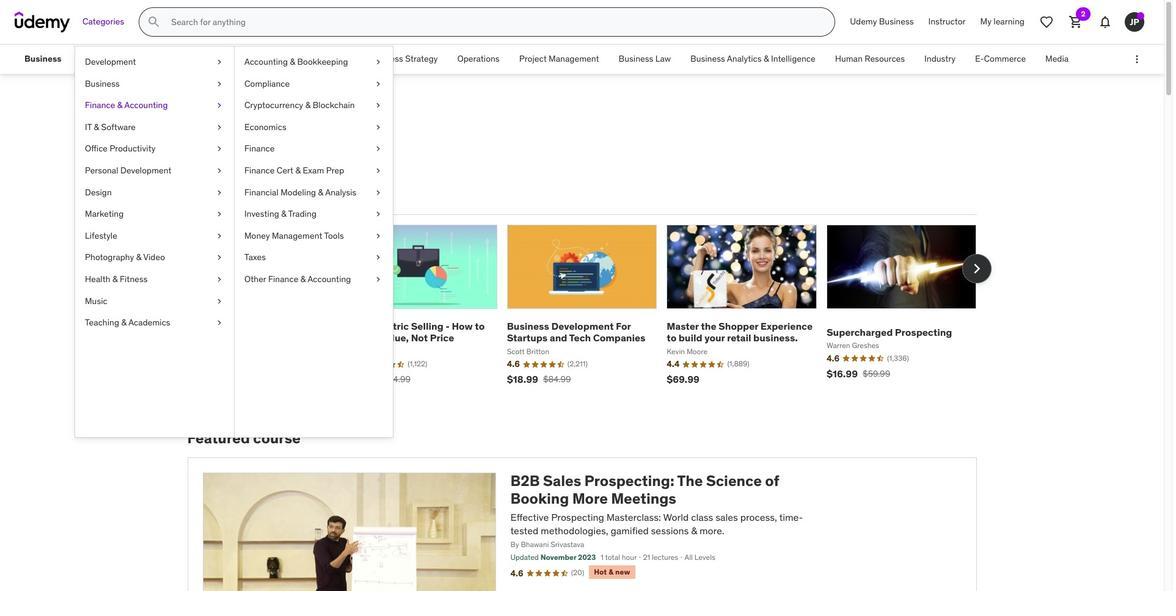 Task type: describe. For each thing, give the bounding box(es) containing it.
financial
[[244, 187, 279, 198]]

popular
[[215, 193, 251, 205]]

submit search image
[[147, 15, 162, 29]]

development inside development link
[[85, 56, 136, 67]]

world
[[663, 511, 689, 523]]

sales inside the b2b sales prospecting: the science of booking more meetings effective prospecting masterclass: world class sales process, time- tested methodologies, gamified sessions & more. by bhawani srivastava
[[543, 472, 581, 491]]

shopper
[[719, 320, 758, 332]]

& down compliance link
[[305, 100, 311, 111]]

business inside business development for startups and tech companies
[[507, 320, 549, 332]]

human resources
[[835, 53, 905, 64]]

tested
[[510, 525, 538, 537]]

master the shopper experience to build your retail business.
[[667, 320, 813, 344]]

& right health
[[112, 274, 118, 285]]

experience
[[761, 320, 813, 332]]

udemy business link
[[843, 7, 921, 37]]

value centric selling - how to sell on value, not price link
[[347, 320, 485, 344]]

value,
[[381, 332, 409, 344]]

fitness
[[120, 274, 148, 285]]

b2b
[[510, 472, 540, 491]]

health & fitness link
[[75, 269, 234, 291]]

law
[[655, 53, 671, 64]]

most popular button
[[187, 184, 254, 214]]

started
[[320, 156, 371, 175]]

-
[[446, 320, 450, 332]]

xsmall image for money management tools
[[373, 230, 383, 242]]

all levels
[[685, 553, 715, 562]]

xsmall image for office productivity
[[214, 143, 224, 155]]

investing
[[244, 208, 279, 219]]

instructor
[[928, 16, 966, 27]]

personal development
[[85, 165, 171, 176]]

xsmall image for music
[[214, 295, 224, 307]]

operations
[[457, 53, 500, 64]]

more
[[572, 489, 608, 508]]

xsmall image for accounting & bookkeeping
[[373, 56, 383, 68]]

teaching & academics link
[[75, 312, 234, 334]]

human
[[835, 53, 863, 64]]

finance for finance cert & exam prep
[[244, 165, 275, 176]]

updated
[[510, 553, 539, 562]]

get
[[265, 156, 289, 175]]

productivity
[[110, 143, 155, 154]]

featured
[[187, 429, 250, 448]]

finance & accounting
[[85, 100, 168, 111]]

photography & video
[[85, 252, 165, 263]]

entrepreneurship link
[[82, 45, 168, 74]]

more.
[[700, 525, 724, 537]]

development for business
[[551, 320, 614, 332]]

jp
[[1130, 16, 1139, 27]]

xsmall image for it & software
[[214, 121, 224, 133]]

office
[[85, 143, 108, 154]]

prospecting inside the b2b sales prospecting: the science of booking more meetings effective prospecting masterclass: world class sales process, time- tested methodologies, gamified sessions & more. by bhawani srivastava
[[551, 511, 604, 523]]

academics
[[128, 317, 170, 328]]

management link
[[248, 45, 318, 74]]

meetings
[[611, 489, 676, 508]]

operations link
[[448, 45, 509, 74]]

1 horizontal spatial business link
[[75, 73, 234, 95]]

design link
[[75, 182, 234, 204]]

xsmall image for business
[[214, 78, 224, 90]]

all
[[685, 553, 693, 562]]

business law
[[619, 53, 671, 64]]

supercharged
[[827, 326, 893, 338]]

xsmall image for financial modeling & analysis
[[373, 187, 383, 199]]

money management tools
[[244, 230, 344, 241]]

analytics
[[727, 53, 762, 64]]

categories
[[82, 16, 124, 27]]

business strategy link
[[359, 45, 448, 74]]

business strategy
[[369, 53, 438, 64]]

xsmall image for finance cert & exam prep
[[373, 165, 383, 177]]

0 horizontal spatial to
[[248, 156, 262, 175]]

& inside the b2b sales prospecting: the science of booking more meetings effective prospecting masterclass: world class sales process, time- tested methodologies, gamified sessions & more. by bhawani srivastava
[[691, 525, 697, 537]]

finance cert & exam prep link
[[235, 160, 393, 182]]

trading
[[288, 208, 317, 219]]

financial modeling & analysis link
[[235, 182, 393, 204]]

and
[[550, 332, 567, 344]]

xsmall image for taxes
[[373, 252, 383, 264]]

arrow pointing to subcategory menu links image
[[71, 45, 82, 74]]

accounting & bookkeeping link
[[235, 51, 393, 73]]

sales link
[[318, 45, 359, 74]]

prospecting inside the carousel element
[[895, 326, 952, 338]]

you have alerts image
[[1137, 12, 1144, 20]]

development for personal
[[120, 165, 171, 176]]

srivastava
[[551, 540, 584, 550]]

health
[[85, 274, 110, 285]]

retail
[[727, 332, 751, 344]]

xsmall image for marketing
[[214, 208, 224, 220]]

lifestyle
[[85, 230, 117, 241]]

it & software
[[85, 121, 136, 132]]

process,
[[740, 511, 777, 523]]

commerce
[[984, 53, 1026, 64]]

business right udemy
[[879, 16, 914, 27]]

& right it
[[94, 121, 99, 132]]

xsmall image for economics
[[373, 121, 383, 133]]

& left bookkeeping
[[290, 56, 295, 67]]

trending
[[266, 193, 307, 205]]

xsmall image for personal development
[[214, 165, 224, 177]]

business left law
[[619, 53, 653, 64]]

media
[[1045, 53, 1069, 64]]

2023
[[578, 553, 596, 562]]

video
[[143, 252, 165, 263]]

xsmall image for health & fitness
[[214, 274, 224, 286]]

sales for sales
[[328, 53, 349, 64]]

& inside "link"
[[764, 53, 769, 64]]

& left analysis
[[318, 187, 323, 198]]

jp link
[[1120, 7, 1149, 37]]

xsmall image for teaching & academics
[[214, 317, 224, 329]]

management for money management tools
[[272, 230, 322, 241]]

economics
[[244, 121, 286, 132]]

xsmall image for design
[[214, 187, 224, 199]]

communication
[[178, 53, 239, 64]]

booking
[[510, 489, 569, 508]]

economics link
[[235, 117, 393, 138]]

2 link
[[1061, 7, 1091, 37]]

value centric selling - how to sell on value, not price
[[347, 320, 485, 344]]

lectures
[[652, 553, 678, 562]]

hot & new
[[594, 568, 630, 577]]

xsmall image for other finance & accounting
[[373, 274, 383, 286]]

by
[[510, 540, 519, 550]]

price
[[430, 332, 454, 344]]

media link
[[1036, 45, 1079, 74]]



Task type: locate. For each thing, give the bounding box(es) containing it.
most popular
[[190, 193, 251, 205]]

taxes link
[[235, 247, 393, 269]]

xsmall image inside "business" "link"
[[214, 78, 224, 90]]

carousel element
[[187, 225, 991, 401]]

1 vertical spatial sales
[[187, 103, 239, 128]]

business left the and
[[507, 320, 549, 332]]

most
[[190, 193, 213, 205]]

1 horizontal spatial sales
[[328, 53, 349, 64]]

music link
[[75, 291, 234, 312]]

0 horizontal spatial sales
[[187, 103, 239, 128]]

xsmall image inside photography & video link
[[214, 252, 224, 264]]

xsmall image inside finance & accounting link
[[214, 100, 224, 112]]

other
[[244, 274, 266, 285]]

finance up "financial"
[[244, 165, 275, 176]]

build
[[679, 332, 702, 344]]

of
[[765, 472, 779, 491]]

industry
[[924, 53, 956, 64]]

business left 'analytics'
[[690, 53, 725, 64]]

accounting down taxes link
[[308, 274, 351, 285]]

shopping cart with 2 items image
[[1069, 15, 1083, 29]]

1 horizontal spatial prospecting
[[895, 326, 952, 338]]

21
[[643, 553, 650, 562]]

xsmall image inside marketing 'link'
[[214, 208, 224, 220]]

udemy business
[[850, 16, 914, 27]]

0 horizontal spatial accounting
[[124, 100, 168, 111]]

& right 'analytics'
[[764, 53, 769, 64]]

personal development link
[[75, 160, 234, 182]]

to inside master the shopper experience to build your retail business.
[[667, 332, 676, 344]]

gamified
[[611, 525, 649, 537]]

2 horizontal spatial to
[[667, 332, 676, 344]]

management inside the money management tools 'link'
[[272, 230, 322, 241]]

courses to get you started
[[187, 156, 371, 175]]

management inside project management link
[[549, 53, 599, 64]]

office productivity
[[85, 143, 155, 154]]

business link up finance & accounting
[[75, 73, 234, 95]]

management for project management
[[549, 53, 599, 64]]

business development for startups and tech companies link
[[507, 320, 646, 344]]

featured course
[[187, 429, 301, 448]]

udemy image
[[15, 12, 70, 32]]

0 vertical spatial accounting
[[244, 56, 288, 67]]

bookkeeping
[[297, 56, 348, 67]]

& down class
[[691, 525, 697, 537]]

photography
[[85, 252, 134, 263]]

0 vertical spatial prospecting
[[895, 326, 952, 338]]

xsmall image inside design link
[[214, 187, 224, 199]]

to left build
[[667, 332, 676, 344]]

xsmall image for investing & trading
[[373, 208, 383, 220]]

for
[[616, 320, 631, 332]]

the
[[701, 320, 716, 332]]

xsmall image inside office productivity link
[[214, 143, 224, 155]]

2 vertical spatial accounting
[[308, 274, 351, 285]]

finance up it & software
[[85, 100, 115, 111]]

tech
[[569, 332, 591, 344]]

to left get at the top of the page
[[248, 156, 262, 175]]

accounting up compliance
[[244, 56, 288, 67]]

levels
[[695, 553, 715, 562]]

1 vertical spatial prospecting
[[551, 511, 604, 523]]

& right teaching
[[121, 317, 127, 328]]

1 vertical spatial courses
[[187, 156, 244, 175]]

course
[[253, 429, 301, 448]]

master the shopper experience to build your retail business. link
[[667, 320, 813, 344]]

management down trading
[[272, 230, 322, 241]]

on
[[367, 332, 379, 344]]

industry link
[[915, 45, 965, 74]]

0 horizontal spatial business link
[[15, 45, 71, 74]]

xsmall image
[[373, 56, 383, 68], [214, 100, 224, 112], [373, 100, 383, 112], [214, 121, 224, 133], [373, 121, 383, 133], [214, 143, 224, 155], [373, 165, 383, 177], [214, 187, 224, 199], [214, 230, 224, 242], [373, 252, 383, 264], [214, 274, 224, 286], [214, 317, 224, 329]]

xsmall image inside financial modeling & analysis link
[[373, 187, 383, 199]]

notifications image
[[1098, 15, 1113, 29]]

xsmall image inside the money management tools 'link'
[[373, 230, 383, 242]]

xsmall image inside personal development "link"
[[214, 165, 224, 177]]

xsmall image
[[214, 56, 224, 68], [214, 78, 224, 90], [373, 78, 383, 90], [373, 143, 383, 155], [214, 165, 224, 177], [373, 187, 383, 199], [214, 208, 224, 220], [373, 208, 383, 220], [373, 230, 383, 242], [214, 252, 224, 264], [373, 274, 383, 286], [214, 295, 224, 307]]

sales for sales courses
[[187, 103, 239, 128]]

e-commerce link
[[965, 45, 1036, 74]]

xsmall image for lifestyle
[[214, 230, 224, 242]]

business inside "link"
[[690, 53, 725, 64]]

accounting inside finance & accounting link
[[124, 100, 168, 111]]

updated november 2023
[[510, 553, 596, 562]]

&
[[764, 53, 769, 64], [290, 56, 295, 67], [117, 100, 122, 111], [305, 100, 311, 111], [94, 121, 99, 132], [295, 165, 301, 176], [318, 187, 323, 198], [281, 208, 286, 219], [136, 252, 141, 263], [112, 274, 118, 285], [300, 274, 306, 285], [121, 317, 127, 328], [691, 525, 697, 537], [609, 568, 614, 577]]

sell
[[347, 332, 365, 344]]

sales right b2b
[[543, 472, 581, 491]]

xsmall image inside investing & trading link
[[373, 208, 383, 220]]

1 vertical spatial development
[[120, 165, 171, 176]]

compliance link
[[235, 73, 393, 95]]

xsmall image inside it & software link
[[214, 121, 224, 133]]

strategy
[[405, 53, 438, 64]]

e-commerce
[[975, 53, 1026, 64]]

prospecting
[[895, 326, 952, 338], [551, 511, 604, 523]]

xsmall image inside economics link
[[373, 121, 383, 133]]

exam
[[303, 165, 324, 176]]

2
[[1081, 9, 1085, 18]]

development inside personal development "link"
[[120, 165, 171, 176]]

new
[[615, 568, 630, 577]]

2 vertical spatial development
[[551, 320, 614, 332]]

value
[[347, 320, 373, 332]]

xsmall image inside 'teaching & academics' link
[[214, 317, 224, 329]]

xsmall image inside taxes link
[[373, 252, 383, 264]]

business analytics & intelligence link
[[681, 45, 825, 74]]

photography & video link
[[75, 247, 234, 269]]

4.6
[[510, 568, 523, 579]]

xsmall image inside finance link
[[373, 143, 383, 155]]

business development for startups and tech companies
[[507, 320, 646, 344]]

compliance
[[244, 78, 290, 89]]

development link
[[75, 51, 234, 73]]

taxes
[[244, 252, 266, 263]]

business up finance & accounting
[[85, 78, 120, 89]]

xsmall image inside music link
[[214, 295, 224, 307]]

finance & accounting link
[[75, 95, 234, 117]]

xsmall image for photography & video
[[214, 252, 224, 264]]

wishlist image
[[1039, 15, 1054, 29]]

financial modeling & analysis
[[244, 187, 356, 198]]

2 horizontal spatial accounting
[[308, 274, 351, 285]]

to inside value centric selling - how to sell on value, not price
[[475, 320, 485, 332]]

udemy
[[850, 16, 877, 27]]

accounting & bookkeeping
[[244, 56, 348, 67]]

xsmall image inside development link
[[214, 56, 224, 68]]

xsmall image for development
[[214, 56, 224, 68]]

1 horizontal spatial accounting
[[244, 56, 288, 67]]

bhawani
[[521, 540, 549, 550]]

& up the software
[[117, 100, 122, 111]]

b2b sales prospecting: the science of booking more meetings effective prospecting masterclass: world class sales process, time- tested methodologies, gamified sessions & more. by bhawani srivastava
[[510, 472, 803, 550]]

Search for anything text field
[[169, 12, 820, 32]]

0 vertical spatial sales
[[328, 53, 349, 64]]

xsmall image for cryptocurrency & blockchain
[[373, 100, 383, 112]]

courses
[[242, 103, 322, 128], [187, 156, 244, 175]]

xsmall image inside 'lifestyle' link
[[214, 230, 224, 242]]

resources
[[865, 53, 905, 64]]

xsmall image inside compliance link
[[373, 78, 383, 90]]

sales
[[716, 511, 738, 523]]

0 horizontal spatial prospecting
[[551, 511, 604, 523]]

xsmall image for finance
[[373, 143, 383, 155]]

& left video in the left top of the page
[[136, 252, 141, 263]]

xsmall image inside finance cert & exam prep link
[[373, 165, 383, 177]]

sessions
[[651, 525, 689, 537]]

& down taxes link
[[300, 274, 306, 285]]

not
[[411, 332, 428, 344]]

0 vertical spatial development
[[85, 56, 136, 67]]

2 vertical spatial sales
[[543, 472, 581, 491]]

management inside management link
[[258, 53, 309, 64]]

e-
[[975, 53, 984, 64]]

finance cert & exam prep
[[244, 165, 344, 176]]

cryptocurrency & blockchain link
[[235, 95, 393, 117]]

business.
[[753, 332, 798, 344]]

accounting inside accounting & bookkeeping link
[[244, 56, 288, 67]]

hot
[[594, 568, 607, 577]]

business link down "udemy" image
[[15, 45, 71, 74]]

finance link
[[235, 138, 393, 160]]

& right cert
[[295, 165, 301, 176]]

1
[[601, 553, 604, 562]]

xsmall image for compliance
[[373, 78, 383, 90]]

effective
[[510, 511, 549, 523]]

next image
[[967, 259, 986, 279]]

management up compliance
[[258, 53, 309, 64]]

prospecting:
[[584, 472, 674, 491]]

business left arrow pointing to subcategory menu links "image"
[[24, 53, 61, 64]]

management right project
[[549, 53, 599, 64]]

xsmall image inside other finance & accounting link
[[373, 274, 383, 286]]

sales left economics
[[187, 103, 239, 128]]

1 horizontal spatial to
[[475, 320, 485, 332]]

& down trending on the left
[[281, 208, 286, 219]]

marketing
[[85, 208, 124, 219]]

business left 'strategy'
[[369, 53, 403, 64]]

xsmall image inside "cryptocurrency & blockchain" link
[[373, 100, 383, 112]]

& right hot
[[609, 568, 614, 577]]

0 vertical spatial courses
[[242, 103, 322, 128]]

startups
[[507, 332, 548, 344]]

finance right other
[[268, 274, 298, 285]]

xsmall image for finance & accounting
[[214, 100, 224, 112]]

investing & trading link
[[235, 204, 393, 225]]

xsmall image inside accounting & bookkeeping link
[[373, 56, 383, 68]]

development inside business development for startups and tech companies
[[551, 320, 614, 332]]

finance down economics
[[244, 143, 275, 154]]

accounting up it & software link
[[124, 100, 168, 111]]

1 vertical spatial accounting
[[124, 100, 168, 111]]

2 horizontal spatial sales
[[543, 472, 581, 491]]

finance for finance
[[244, 143, 275, 154]]

my
[[980, 16, 992, 27]]

lifestyle link
[[75, 225, 234, 247]]

finance for finance & accounting
[[85, 100, 115, 111]]

xsmall image inside health & fitness link
[[214, 274, 224, 286]]

more subcategory menu links image
[[1131, 53, 1143, 65]]

master
[[667, 320, 699, 332]]

accounting inside other finance & accounting link
[[308, 274, 351, 285]]

sales up compliance link
[[328, 53, 349, 64]]

to right 'how'
[[475, 320, 485, 332]]



Task type: vqa. For each thing, say whether or not it's contained in the screenshot.
Teaching
yes



